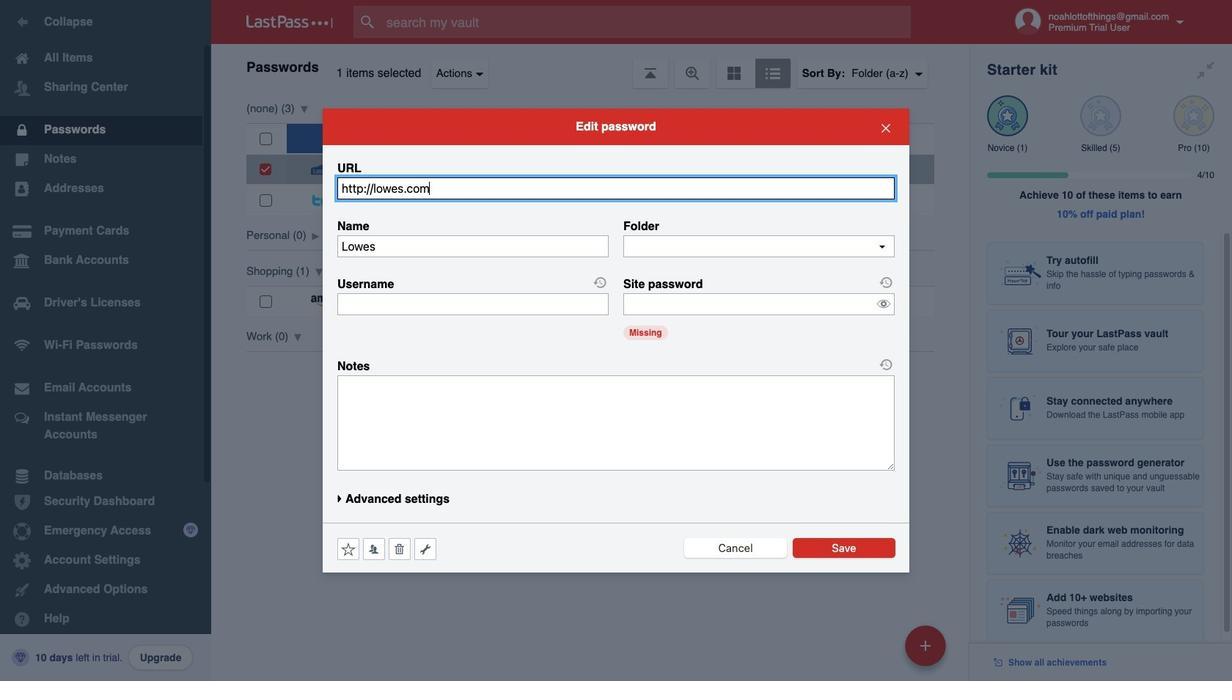 Task type: describe. For each thing, give the bounding box(es) containing it.
lastpass image
[[246, 15, 333, 29]]



Task type: locate. For each thing, give the bounding box(es) containing it.
search my vault text field
[[353, 6, 939, 38]]

main navigation navigation
[[0, 0, 211, 681]]

vault options navigation
[[211, 44, 970, 88]]

new item image
[[920, 641, 931, 651]]

Search search field
[[353, 6, 939, 38]]

None password field
[[623, 293, 895, 315]]

new item navigation
[[900, 621, 955, 681]]

None field
[[337, 177, 895, 199], [337, 235, 609, 257], [337, 293, 609, 315], [337, 177, 895, 199], [337, 235, 609, 257], [337, 293, 609, 315]]

None text field
[[623, 235, 895, 257]]



Task type: vqa. For each thing, say whether or not it's contained in the screenshot.
dialog
no



